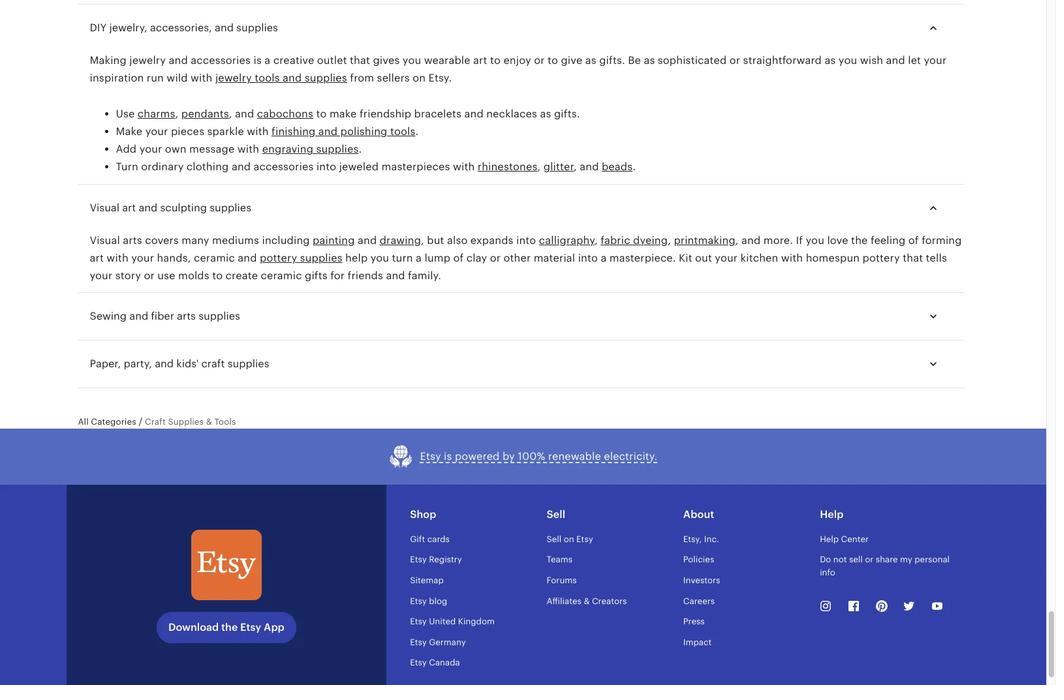 Task type: vqa. For each thing, say whether or not it's contained in the screenshot.
'into' inside the "Use charms , pendants , and cabochons to make friendship bracelets and necklaces as gifts. Make your pieces sparkle with finishing and polishing tools . Add your own message with engraving supplies . Turn ordinary clothing and accessories into jeweled masterpieces with rhinestones , glitter , and beads ."
yes



Task type: locate. For each thing, give the bounding box(es) containing it.
supplies right craft
[[228, 358, 269, 370]]

1 horizontal spatial gifts.
[[600, 54, 626, 67]]

0 horizontal spatial art
[[90, 252, 104, 264]]

1 vertical spatial on
[[564, 535, 575, 545]]

masterpiece.
[[610, 252, 676, 264]]

0 vertical spatial gifts.
[[600, 54, 626, 67]]

and left beads link
[[580, 161, 599, 173]]

2 visual from the top
[[90, 234, 120, 247]]

1 horizontal spatial the
[[852, 234, 868, 247]]

and left kids'
[[155, 358, 174, 370]]

1 horizontal spatial of
[[909, 234, 919, 247]]

impact
[[684, 638, 712, 648]]

a right turn
[[416, 252, 422, 264]]

sell up sell on etsy
[[547, 509, 566, 521]]

1 vertical spatial accessories
[[254, 161, 314, 173]]

tools down "friendship"
[[390, 125, 416, 138]]

0 vertical spatial accessories
[[191, 54, 251, 67]]

your right let
[[925, 54, 947, 67]]

supplies inside the use charms , pendants , and cabochons to make friendship bracelets and necklaces as gifts. make your pieces sparkle with finishing and polishing tools . add your own message with engraving supplies . turn ordinary clothing and accessories into jeweled masterpieces with rhinestones , glitter , and beads .
[[316, 143, 359, 156]]

0 horizontal spatial jewelry
[[130, 54, 166, 67]]

on up "teams" link
[[564, 535, 575, 545]]

gifts.
[[600, 54, 626, 67], [554, 108, 580, 120]]

2 horizontal spatial .
[[633, 161, 636, 173]]

supplies up "creative"
[[237, 22, 278, 34]]

as right 'necklaces'
[[540, 108, 552, 120]]

tab panel containing diy jewelry, accessories, and supplies
[[78, 0, 965, 389]]

, up pieces
[[175, 108, 179, 120]]

info
[[820, 568, 836, 578]]

tab panel
[[78, 0, 965, 389]]

engraving
[[262, 143, 314, 156]]

0 vertical spatial that
[[350, 54, 370, 67]]

you right if
[[806, 234, 825, 247]]

not
[[834, 555, 847, 565]]

visual up story
[[90, 234, 120, 247]]

0 vertical spatial tools
[[255, 72, 280, 85]]

jewelry
[[130, 54, 166, 67], [215, 72, 252, 85]]

turn
[[116, 161, 138, 173]]

of right feeling
[[909, 234, 919, 247]]

hands,
[[157, 252, 191, 264]]

1 vertical spatial into
[[517, 234, 536, 247]]

into down calligraphy link
[[578, 252, 598, 264]]

visual art and sculpting supplies button
[[78, 192, 953, 224]]

2 help from the top
[[820, 535, 839, 545]]

sell for sell on etsy
[[547, 535, 562, 545]]

0 horizontal spatial .
[[359, 143, 362, 156]]

a
[[265, 54, 271, 67], [416, 252, 422, 264], [601, 252, 607, 264]]

1 vertical spatial visual
[[90, 234, 120, 247]]

rhinestones
[[478, 161, 538, 173]]

0 vertical spatial of
[[909, 234, 919, 247]]

2 vertical spatial .
[[633, 161, 636, 173]]

into inside help you turn a lump of clay or other material into a masterpiece. kit out your kitchen with homespun pottery that tells your story or use molds to create ceramic gifts for friends and family.
[[578, 252, 598, 264]]

to
[[490, 54, 501, 67], [548, 54, 558, 67], [316, 108, 327, 120], [212, 270, 223, 282]]

or right sophisticated
[[730, 54, 741, 67]]

etsy left blog
[[410, 597, 427, 606]]

1 vertical spatial &
[[584, 597, 590, 606]]

1 vertical spatial jewelry
[[215, 72, 252, 85]]

0 horizontal spatial arts
[[123, 234, 142, 247]]

turn
[[392, 252, 413, 264]]

0 horizontal spatial into
[[317, 161, 337, 173]]

2 vertical spatial art
[[90, 252, 104, 264]]

you inside help you turn a lump of clay or other material into a masterpiece. kit out your kitchen with homespun pottery that tells your story or use molds to create ceramic gifts for friends and family.
[[371, 252, 389, 264]]

etsy blog
[[410, 597, 448, 606]]

and up kitchen
[[742, 234, 761, 247]]

etsy down etsy blog link
[[410, 617, 427, 627]]

you inside , and more. if you love the feeling of forming art with your hands, ceramic and
[[806, 234, 825, 247]]

enjoy
[[504, 54, 532, 67]]

etsy, inc.
[[684, 535, 720, 545]]

0 vertical spatial is
[[254, 54, 262, 67]]

use
[[158, 270, 175, 282]]

jeweled
[[339, 161, 379, 173]]

1 vertical spatial that
[[903, 252, 924, 264]]

0 horizontal spatial the
[[221, 622, 238, 634]]

help center link
[[820, 535, 869, 545]]

0 horizontal spatial of
[[454, 252, 464, 264]]

make
[[116, 125, 143, 138]]

fabric dyeing link
[[601, 234, 668, 247]]

arts left covers
[[123, 234, 142, 247]]

and
[[215, 22, 234, 34], [169, 54, 188, 67], [887, 54, 906, 67], [283, 72, 302, 85], [235, 108, 254, 120], [465, 108, 484, 120], [319, 125, 338, 138], [232, 161, 251, 173], [580, 161, 599, 173], [139, 202, 158, 214], [358, 234, 377, 247], [742, 234, 761, 247], [238, 252, 257, 264], [386, 270, 405, 282], [130, 310, 148, 323], [155, 358, 174, 370]]

your right 'out'
[[715, 252, 738, 264]]

1 horizontal spatial ceramic
[[261, 270, 302, 282]]

your up story
[[131, 252, 154, 264]]

is up jewelry tools and supplies link
[[254, 54, 262, 67]]

1 horizontal spatial pottery
[[863, 252, 901, 264]]

of down also
[[454, 252, 464, 264]]

that left tells
[[903, 252, 924, 264]]

accessories down the diy jewelry, accessories, and supplies
[[191, 54, 251, 67]]

0 horizontal spatial tools
[[255, 72, 280, 85]]

the
[[852, 234, 868, 247], [221, 622, 238, 634]]

, left "more." at the top right of the page
[[736, 234, 739, 247]]

0 horizontal spatial gifts.
[[554, 108, 580, 120]]

with right wild
[[191, 72, 213, 85]]

1 vertical spatial is
[[444, 451, 452, 463]]

0 horizontal spatial accessories
[[191, 54, 251, 67]]

press link
[[684, 617, 705, 627]]

1 vertical spatial of
[[454, 252, 464, 264]]

tools down "creative"
[[255, 72, 280, 85]]

forums
[[547, 576, 577, 586]]

2 sell from the top
[[547, 535, 562, 545]]

accessories down engraving
[[254, 161, 314, 173]]

sellers
[[377, 72, 410, 85]]

1 vertical spatial the
[[221, 622, 238, 634]]

you left turn
[[371, 252, 389, 264]]

accessories
[[191, 54, 251, 67], [254, 161, 314, 173]]

1 vertical spatial arts
[[177, 310, 196, 323]]

1 horizontal spatial tools
[[390, 125, 416, 138]]

and up covers
[[139, 202, 158, 214]]

diy jewelry, accessories, and supplies button
[[78, 13, 953, 44]]

into
[[317, 161, 337, 173], [517, 234, 536, 247], [578, 252, 598, 264]]

paper, party, and kids' craft supplies button
[[78, 349, 953, 380]]

or left use
[[144, 270, 155, 282]]

of inside , and more. if you love the feeling of forming art with your hands, ceramic and
[[909, 234, 919, 247]]

etsy.
[[429, 72, 452, 85]]

and right clothing
[[232, 161, 251, 173]]

1 horizontal spatial &
[[584, 597, 590, 606]]

or right sell
[[866, 555, 874, 565]]

etsy up etsy canada link
[[410, 638, 427, 648]]

fiber
[[151, 310, 174, 323]]

1 vertical spatial art
[[122, 202, 136, 214]]

2 horizontal spatial into
[[578, 252, 598, 264]]

art down turn at left top
[[122, 202, 136, 214]]

1 horizontal spatial that
[[903, 252, 924, 264]]

the right love
[[852, 234, 868, 247]]

craft
[[201, 358, 225, 370]]

with up story
[[107, 252, 129, 264]]

etsy for etsy blog
[[410, 597, 427, 606]]

help you turn a lump of clay or other material into a masterpiece. kit out your kitchen with homespun pottery that tells your story or use molds to create ceramic gifts for friends and family.
[[90, 252, 948, 282]]

is
[[254, 54, 262, 67], [444, 451, 452, 463]]

0 horizontal spatial a
[[265, 54, 271, 67]]

supplies down create
[[199, 310, 240, 323]]

1 horizontal spatial into
[[517, 234, 536, 247]]

calligraphy
[[539, 234, 595, 247]]

a down fabric
[[601, 252, 607, 264]]

1 help from the top
[[820, 509, 844, 521]]

your left story
[[90, 270, 113, 282]]

0 vertical spatial into
[[317, 161, 337, 173]]

and left let
[[887, 54, 906, 67]]

ceramic down pottery supplies link
[[261, 270, 302, 282]]

1 vertical spatial help
[[820, 535, 839, 545]]

0 vertical spatial sell
[[547, 509, 566, 521]]

and up sparkle
[[235, 108, 254, 120]]

the right download
[[221, 622, 238, 634]]

categories
[[91, 417, 136, 427]]

2 vertical spatial into
[[578, 252, 598, 264]]

0 horizontal spatial is
[[254, 54, 262, 67]]

0 horizontal spatial ceramic
[[194, 252, 235, 264]]

or right enjoy
[[534, 54, 545, 67]]

into down the 'engraving supplies' link
[[317, 161, 337, 173]]

etsy for etsy registry
[[410, 555, 427, 565]]

and right accessories,
[[215, 22, 234, 34]]

masterpieces
[[382, 161, 450, 173]]

art inside , and more. if you love the feeling of forming art with your hands, ceramic and
[[90, 252, 104, 264]]

creative
[[273, 54, 314, 67]]

beads link
[[602, 161, 633, 173]]

1 horizontal spatial art
[[122, 202, 136, 214]]

cabochons
[[257, 108, 314, 120]]

with
[[191, 72, 213, 85], [247, 125, 269, 138], [238, 143, 259, 156], [453, 161, 475, 173], [107, 252, 129, 264], [782, 252, 804, 264]]

visual down turn at left top
[[90, 202, 120, 214]]

kit
[[679, 252, 693, 264]]

0 vertical spatial &
[[206, 417, 212, 427]]

0 horizontal spatial that
[[350, 54, 370, 67]]

0 vertical spatial visual
[[90, 202, 120, 214]]

2 horizontal spatial art
[[474, 54, 488, 67]]

supplies down finishing and polishing tools link
[[316, 143, 359, 156]]

with right sparkle
[[247, 125, 269, 138]]

, up the masterpiece.
[[668, 234, 671, 247]]

art inside making jewelry and accessories is a creative outlet that gives you wearable art to enjoy or to give as gifts. be as sophisticated or straightforward as you wish and let your inspiration run wild with
[[474, 54, 488, 67]]

1 horizontal spatial .
[[416, 125, 419, 138]]

as inside the use charms , pendants , and cabochons to make friendship bracelets and necklaces as gifts. make your pieces sparkle with finishing and polishing tools . add your own message with engraving supplies . turn ordinary clothing and accessories into jeweled masterpieces with rhinestones , glitter , and beads .
[[540, 108, 552, 120]]

as right be
[[644, 54, 655, 67]]

inspiration
[[90, 72, 144, 85]]

2 pottery from the left
[[863, 252, 901, 264]]

art right wearable
[[474, 54, 488, 67]]

paper, party, and kids' craft supplies
[[90, 358, 269, 370]]

use charms , pendants , and cabochons to make friendship bracelets and necklaces as gifts. make your pieces sparkle with finishing and polishing tools . add your own message with engraving supplies . turn ordinary clothing and accessories into jeweled masterpieces with rhinestones , glitter , and beads .
[[116, 108, 636, 173]]

jewelry up 'run'
[[130, 54, 166, 67]]

also
[[447, 234, 468, 247]]

0 horizontal spatial on
[[413, 72, 426, 85]]

charms link
[[138, 108, 175, 120]]

all categories / craft supplies & tools
[[78, 417, 236, 427]]

etsy left powered
[[420, 451, 441, 463]]

sitemap
[[410, 576, 444, 586]]

etsy inside button
[[420, 451, 441, 463]]

shop
[[410, 509, 437, 521]]

you right gives
[[403, 54, 421, 67]]

necklaces
[[487, 108, 538, 120]]

0 vertical spatial jewelry
[[130, 54, 166, 67]]

visual inside dropdown button
[[90, 202, 120, 214]]

of
[[909, 234, 919, 247], [454, 252, 464, 264]]

& left tools
[[206, 417, 212, 427]]

and inside diy jewelry, accessories, and supplies dropdown button
[[215, 22, 234, 34]]

art
[[474, 54, 488, 67], [122, 202, 136, 214], [90, 252, 104, 264]]

ceramic down many
[[194, 252, 235, 264]]

own
[[165, 143, 187, 156]]

1 vertical spatial gifts.
[[554, 108, 580, 120]]

0 vertical spatial ceramic
[[194, 252, 235, 264]]

0 horizontal spatial &
[[206, 417, 212, 427]]

jewelry inside making jewelry and accessories is a creative outlet that gives you wearable art to enjoy or to give as gifts. be as sophisticated or straightforward as you wish and let your inspiration run wild with
[[130, 54, 166, 67]]

mediums
[[212, 234, 259, 247]]

,
[[175, 108, 179, 120], [229, 108, 232, 120], [538, 161, 541, 173], [574, 161, 577, 173], [421, 234, 424, 247], [595, 234, 598, 247], [668, 234, 671, 247], [736, 234, 739, 247]]

0 vertical spatial help
[[820, 509, 844, 521]]

supplies inside sewing and fiber arts supplies 'dropdown button'
[[199, 310, 240, 323]]

jewelry up pendants
[[215, 72, 252, 85]]

1 vertical spatial tools
[[390, 125, 416, 138]]

etsy
[[420, 451, 441, 463], [577, 535, 593, 545], [410, 555, 427, 565], [410, 597, 427, 606], [410, 617, 427, 627], [240, 622, 261, 634], [410, 638, 427, 648], [410, 659, 427, 668]]

glitter
[[544, 161, 574, 173]]

with inside , and more. if you love the feeling of forming art with your hands, ceramic and
[[107, 252, 129, 264]]

covers
[[145, 234, 179, 247]]

to left give at the top right of page
[[548, 54, 558, 67]]

gifts. left be
[[600, 54, 626, 67]]

your inside making jewelry and accessories is a creative outlet that gives you wearable art to enjoy or to give as gifts. be as sophisticated or straightforward as you wish and let your inspiration run wild with
[[925, 54, 947, 67]]

0 vertical spatial the
[[852, 234, 868, 247]]

supplies inside paper, party, and kids' craft supplies dropdown button
[[228, 358, 269, 370]]

help up do
[[820, 535, 839, 545]]

0 vertical spatial .
[[416, 125, 419, 138]]

1 vertical spatial sell
[[547, 535, 562, 545]]

as right give at the top right of page
[[586, 54, 597, 67]]

clothing
[[187, 161, 229, 173]]

cabochons link
[[257, 108, 314, 120]]

pottery down feeling
[[863, 252, 901, 264]]

your down charms on the left of the page
[[145, 125, 168, 138]]

accessories inside the use charms , pendants , and cabochons to make friendship bracelets and necklaces as gifts. make your pieces sparkle with finishing and polishing tools . add your own message with engraving supplies . turn ordinary clothing and accessories into jeweled masterpieces with rhinestones , glitter , and beads .
[[254, 161, 314, 173]]

gifts. down give at the top right of page
[[554, 108, 580, 120]]

arts right fiber
[[177, 310, 196, 323]]

is inside making jewelry and accessories is a creative outlet that gives you wearable art to enjoy or to give as gifts. be as sophisticated or straightforward as you wish and let your inspiration run wild with
[[254, 54, 262, 67]]

create
[[226, 270, 258, 282]]

1 visual from the top
[[90, 202, 120, 214]]

and up help
[[358, 234, 377, 247]]

1 vertical spatial ceramic
[[261, 270, 302, 282]]

etsy up forums in the right of the page
[[577, 535, 593, 545]]

to right the molds
[[212, 270, 223, 282]]

1 sell from the top
[[547, 509, 566, 521]]

0 horizontal spatial pottery
[[260, 252, 297, 264]]

and inside visual art and sculpting supplies dropdown button
[[139, 202, 158, 214]]

etsy left canada
[[410, 659, 427, 668]]

to left make
[[316, 108, 327, 120]]

the inside , and more. if you love the feeling of forming art with your hands, ceramic and
[[852, 234, 868, 247]]

sell for sell
[[547, 509, 566, 521]]

gift cards
[[410, 535, 450, 545]]

many
[[182, 234, 209, 247]]

use
[[116, 108, 135, 120]]

a up jewelry tools and supplies link
[[265, 54, 271, 67]]

etsy down the gift
[[410, 555, 427, 565]]

art up sewing
[[90, 252, 104, 264]]

and down turn
[[386, 270, 405, 282]]

, left glitter
[[538, 161, 541, 173]]

homespun
[[806, 252, 860, 264]]

making jewelry and accessories is a creative outlet that gives you wearable art to enjoy or to give as gifts. be as sophisticated or straightforward as you wish and let your inspiration run wild with
[[90, 54, 947, 85]]

that up from
[[350, 54, 370, 67]]

diy
[[90, 22, 107, 34]]

with inside help you turn a lump of clay or other material into a masterpiece. kit out your kitchen with homespun pottery that tells your story or use molds to create ceramic gifts for friends and family.
[[782, 252, 804, 264]]

arts inside 'dropdown button'
[[177, 310, 196, 323]]

0 vertical spatial art
[[474, 54, 488, 67]]

1 horizontal spatial arts
[[177, 310, 196, 323]]

message
[[189, 143, 235, 156]]

and left fiber
[[130, 310, 148, 323]]

etsy is powered by 100% renewable electricity.
[[420, 451, 658, 463]]

& left creators
[[584, 597, 590, 606]]

pottery supplies link
[[260, 252, 343, 264]]

pottery down including
[[260, 252, 297, 264]]

pottery supplies
[[260, 252, 343, 264]]

1 horizontal spatial accessories
[[254, 161, 314, 173]]

and right bracelets
[[465, 108, 484, 120]]

family.
[[408, 270, 442, 282]]

1 horizontal spatial is
[[444, 451, 452, 463]]

gift cards link
[[410, 535, 450, 545]]

help center
[[820, 535, 869, 545]]

on left etsy.
[[413, 72, 426, 85]]



Task type: describe. For each thing, give the bounding box(es) containing it.
friends
[[348, 270, 383, 282]]

pendants
[[181, 108, 229, 120]]

0 vertical spatial arts
[[123, 234, 142, 247]]

friendship
[[360, 108, 412, 120]]

creators
[[592, 597, 627, 606]]

forums link
[[547, 576, 577, 586]]

1 pottery from the left
[[260, 252, 297, 264]]

, left beads link
[[574, 161, 577, 173]]

all categories link
[[78, 417, 136, 427]]

help for help
[[820, 509, 844, 521]]

a inside making jewelry and accessories is a creative outlet that gives you wearable art to enjoy or to give as gifts. be as sophisticated or straightforward as you wish and let your inspiration run wild with
[[265, 54, 271, 67]]

do
[[820, 555, 832, 565]]

be
[[628, 54, 641, 67]]

100%
[[518, 451, 546, 463]]

share
[[876, 555, 898, 565]]

and down make
[[319, 125, 338, 138]]

download
[[168, 622, 219, 634]]

supplies down outlet
[[305, 72, 347, 85]]

affiliates
[[547, 597, 582, 606]]

help for help center
[[820, 535, 839, 545]]

electricity.
[[604, 451, 658, 463]]

from
[[350, 72, 374, 85]]

and inside sewing and fiber arts supplies 'dropdown button'
[[130, 310, 148, 323]]

forming
[[922, 234, 963, 247]]

bracelets
[[414, 108, 462, 120]]

as left wish
[[825, 54, 836, 67]]

wild
[[167, 72, 188, 85]]

that inside help you turn a lump of clay or other material into a masterpiece. kit out your kitchen with homespun pottery that tells your story or use molds to create ceramic gifts for friends and family.
[[903, 252, 924, 264]]

careers
[[684, 597, 715, 606]]

finishing and polishing tools link
[[272, 125, 416, 138]]

that inside making jewelry and accessories is a creative outlet that gives you wearable art to enjoy or to give as gifts. be as sophisticated or straightforward as you wish and let your inspiration run wild with
[[350, 54, 370, 67]]

impact link
[[684, 638, 712, 648]]

including
[[262, 234, 310, 247]]

wish
[[861, 54, 884, 67]]

gifts. inside making jewelry and accessories is a creative outlet that gives you wearable art to enjoy or to give as gifts. be as sophisticated or straightforward as you wish and let your inspiration run wild with
[[600, 54, 626, 67]]

making
[[90, 54, 127, 67]]

and inside help you turn a lump of clay or other material into a masterpiece. kit out your kitchen with homespun pottery that tells your story or use molds to create ceramic gifts for friends and family.
[[386, 270, 405, 282]]

supplies up gifts
[[300, 252, 343, 264]]

finishing
[[272, 125, 316, 138]]

etsy for etsy canada
[[410, 659, 427, 668]]

0 vertical spatial on
[[413, 72, 426, 85]]

careers link
[[684, 597, 715, 606]]

art inside visual art and sculpting supplies dropdown button
[[122, 202, 136, 214]]

gifts. inside the use charms , pendants , and cabochons to make friendship bracelets and necklaces as gifts. make your pieces sparkle with finishing and polishing tools . add your own message with engraving supplies . turn ordinary clothing and accessories into jeweled masterpieces with rhinestones , glitter , and beads .
[[554, 108, 580, 120]]

1 vertical spatial .
[[359, 143, 362, 156]]

accessories,
[[150, 22, 212, 34]]

etsy canada
[[410, 659, 460, 668]]

and inside paper, party, and kids' craft supplies dropdown button
[[155, 358, 174, 370]]

etsy left the 'app'
[[240, 622, 261, 634]]

etsy blog link
[[410, 597, 448, 606]]

is inside etsy is powered by 100% renewable electricity. button
[[444, 451, 452, 463]]

or inside do not sell or share my personal info
[[866, 555, 874, 565]]

supplies inside visual art and sculpting supplies dropdown button
[[210, 202, 251, 214]]

pieces
[[171, 125, 205, 138]]

sewing
[[90, 310, 127, 323]]

download the etsy app
[[168, 622, 285, 634]]

affiliates & creators
[[547, 597, 627, 606]]

etsy,
[[684, 535, 702, 545]]

& inside all categories / craft supplies & tools
[[206, 417, 212, 427]]

tools
[[215, 417, 236, 427]]

etsy for etsy is powered by 100% renewable electricity.
[[420, 451, 441, 463]]

tools inside the use charms , pendants , and cabochons to make friendship bracelets and necklaces as gifts. make your pieces sparkle with finishing and polishing tools . add your own message with engraving supplies . turn ordinary clothing and accessories into jeweled masterpieces with rhinestones , glitter , and beads .
[[390, 125, 416, 138]]

feeling
[[871, 234, 906, 247]]

story
[[115, 270, 141, 282]]

2 horizontal spatial a
[[601, 252, 607, 264]]

with down sparkle
[[238, 143, 259, 156]]

and up create
[[238, 252, 257, 264]]

1 horizontal spatial on
[[564, 535, 575, 545]]

app
[[264, 622, 285, 634]]

your up ordinary
[[140, 143, 162, 156]]

give
[[561, 54, 583, 67]]

etsy for etsy germany
[[410, 638, 427, 648]]

into inside the use charms , pendants , and cabochons to make friendship bracelets and necklaces as gifts. make your pieces sparkle with finishing and polishing tools . add your own message with engraving supplies . turn ordinary clothing and accessories into jeweled masterpieces with rhinestones , glitter , and beads .
[[317, 161, 337, 173]]

craft
[[145, 417, 166, 427]]

gifts
[[305, 270, 328, 282]]

, left but
[[421, 234, 424, 247]]

make
[[330, 108, 357, 120]]

with left "rhinestones" link in the top of the page
[[453, 161, 475, 173]]

ceramic inside help you turn a lump of clay or other material into a masterpiece. kit out your kitchen with homespun pottery that tells your story or use molds to create ceramic gifts for friends and family.
[[261, 270, 302, 282]]

for
[[331, 270, 345, 282]]

, inside , and more. if you love the feeling of forming art with your hands, ceramic and
[[736, 234, 739, 247]]

etsy registry link
[[410, 555, 462, 565]]

jewelry tools and supplies link
[[215, 72, 347, 85]]

, left fabric
[[595, 234, 598, 247]]

visual for visual art and sculpting supplies
[[90, 202, 120, 214]]

and up wild
[[169, 54, 188, 67]]

kitchen
[[741, 252, 779, 264]]

clay
[[467, 252, 487, 264]]

to inside the use charms , pendants , and cabochons to make friendship bracelets and necklaces as gifts. make your pieces sparkle with finishing and polishing tools . add your own message with engraving supplies . turn ordinary clothing and accessories into jeweled masterpieces with rhinestones , glitter , and beads .
[[316, 108, 327, 120]]

with inside making jewelry and accessories is a creative outlet that gives you wearable art to enjoy or to give as gifts. be as sophisticated or straightforward as you wish and let your inspiration run wild with
[[191, 72, 213, 85]]

or down expands
[[490, 252, 501, 264]]

jewelry tools and supplies from sellers on etsy.
[[215, 72, 452, 85]]

affiliates & creators link
[[547, 597, 627, 606]]

1 horizontal spatial jewelry
[[215, 72, 252, 85]]

1 horizontal spatial a
[[416, 252, 422, 264]]

ceramic inside , and more. if you love the feeling of forming art with your hands, ceramic and
[[194, 252, 235, 264]]

united
[[429, 617, 456, 627]]

kingdom
[[458, 617, 495, 627]]

powered
[[455, 451, 500, 463]]

, up sparkle
[[229, 108, 232, 120]]

by
[[503, 451, 515, 463]]

policies link
[[684, 555, 715, 565]]

sell
[[850, 555, 863, 565]]

visual for visual arts covers many mediums including painting and drawing , but also expands into calligraphy , fabric dyeing , printmaking
[[90, 234, 120, 247]]

download the etsy app link
[[157, 613, 296, 644]]

etsy for etsy united kingdom
[[410, 617, 427, 627]]

painting
[[313, 234, 355, 247]]

supplies inside diy jewelry, accessories, and supplies dropdown button
[[237, 22, 278, 34]]

outlet
[[317, 54, 347, 67]]

run
[[147, 72, 164, 85]]

to inside help you turn a lump of clay or other material into a masterpiece. kit out your kitchen with homespun pottery that tells your story or use molds to create ceramic gifts for friends and family.
[[212, 270, 223, 282]]

do not sell or share my personal info link
[[820, 555, 950, 578]]

tells
[[926, 252, 948, 264]]

sewing and fiber arts supplies
[[90, 310, 240, 323]]

inc.
[[705, 535, 720, 545]]

sewing and fiber arts supplies button
[[78, 301, 953, 333]]

accessories inside making jewelry and accessories is a creative outlet that gives you wearable art to enjoy or to give as gifts. be as sophisticated or straightforward as you wish and let your inspiration run wild with
[[191, 54, 251, 67]]

love
[[828, 234, 849, 247]]

sell on etsy link
[[547, 535, 593, 545]]

rhinestones link
[[478, 161, 538, 173]]

sitemap link
[[410, 576, 444, 586]]

of inside help you turn a lump of clay or other material into a masterpiece. kit out your kitchen with homespun pottery that tells your story or use molds to create ceramic gifts for friends and family.
[[454, 252, 464, 264]]

all
[[78, 417, 89, 427]]

etsy united kingdom link
[[410, 617, 495, 627]]

to left enjoy
[[490, 54, 501, 67]]

gift
[[410, 535, 425, 545]]

blog
[[429, 597, 448, 606]]

teams
[[547, 555, 573, 565]]

straightforward
[[744, 54, 822, 67]]

pottery inside help you turn a lump of clay or other material into a masterpiece. kit out your kitchen with homespun pottery that tells your story or use molds to create ceramic gifts for friends and family.
[[863, 252, 901, 264]]

gives
[[373, 54, 400, 67]]

sparkle
[[207, 125, 244, 138]]

printmaking
[[674, 234, 736, 247]]

and down "creative"
[[283, 72, 302, 85]]

canada
[[429, 659, 460, 668]]

you left wish
[[839, 54, 858, 67]]

personal
[[915, 555, 950, 565]]

your inside , and more. if you love the feeling of forming art with your hands, ceramic and
[[131, 252, 154, 264]]



